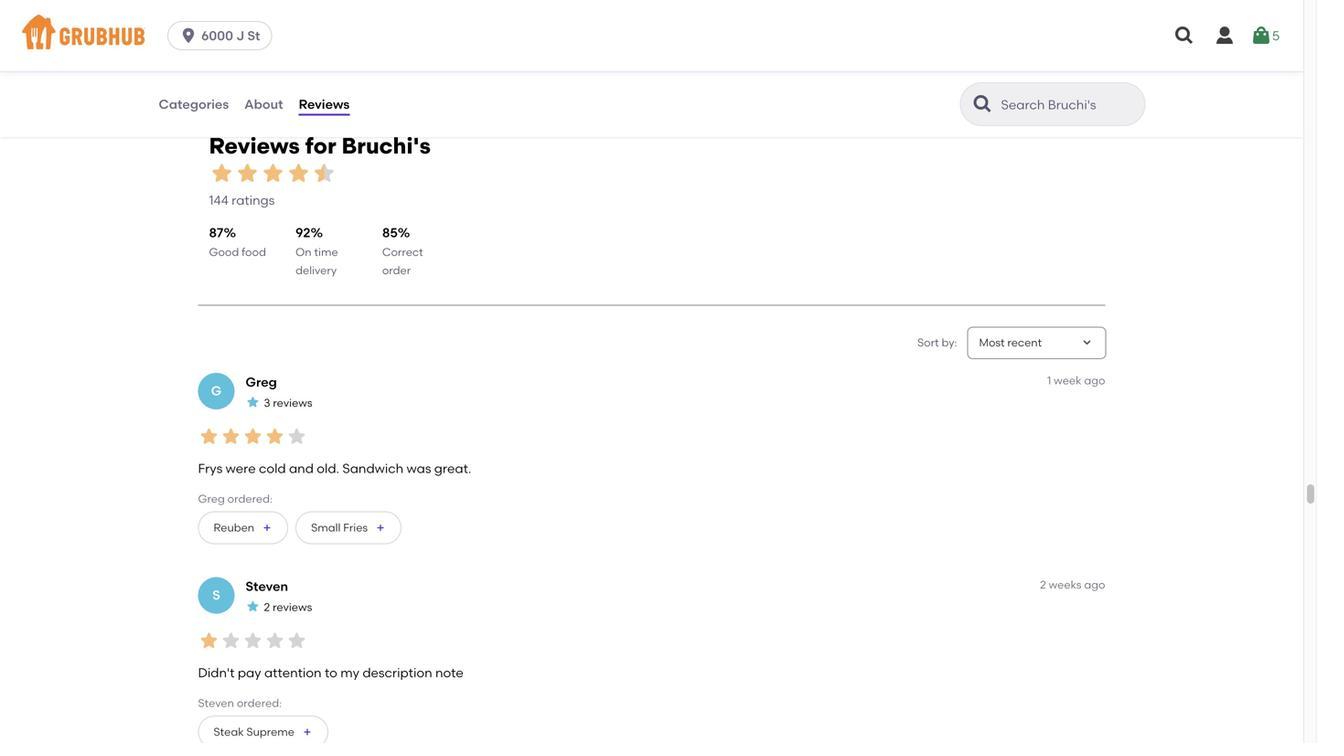 Task type: describe. For each thing, give the bounding box(es) containing it.
g
[[211, 383, 222, 399]]

recent
[[1007, 336, 1042, 349]]

Search Bruchi's search field
[[999, 96, 1139, 113]]

order
[[382, 264, 411, 277]]

sandwich
[[342, 461, 404, 477]]

old.
[[317, 461, 339, 477]]

1 week ago
[[1047, 374, 1105, 387]]

greg for greg ordered:
[[198, 493, 225, 506]]

frys were cold and old. sandwich was great.
[[198, 461, 471, 477]]

steven for steven
[[246, 579, 288, 594]]

small
[[311, 521, 341, 534]]

most
[[979, 336, 1005, 349]]

weeks
[[1049, 578, 1082, 592]]

categories
[[159, 96, 229, 112]]

reuben
[[214, 521, 254, 534]]

j
[[236, 28, 244, 43]]

didn't pay attention to my description note
[[198, 666, 464, 681]]

plus icon image for steak supreme
[[302, 727, 313, 738]]

attention
[[264, 666, 322, 681]]

frys
[[198, 461, 223, 477]]

st
[[247, 28, 260, 43]]

my
[[340, 666, 359, 681]]

2 reviews
[[264, 601, 312, 614]]

85
[[382, 225, 398, 241]]

ago for frys were cold and old. sandwich was great.
[[1084, 374, 1105, 387]]

supreme
[[246, 726, 295, 739]]

2 weeks ago
[[1040, 578, 1105, 592]]

87
[[209, 225, 224, 241]]

on
[[296, 245, 312, 259]]

92
[[296, 225, 311, 241]]

6000 j st button
[[167, 21, 279, 50]]

plus icon image for reuben
[[262, 523, 273, 533]]

small fries
[[311, 521, 368, 534]]

greg ordered:
[[198, 493, 273, 506]]

reviews for bruchi's
[[209, 133, 431, 159]]

pay
[[238, 666, 261, 681]]

search icon image
[[972, 93, 994, 115]]

good
[[209, 245, 239, 259]]

was
[[407, 461, 431, 477]]

small fries button
[[296, 512, 402, 544]]

reviews for steven
[[273, 601, 312, 614]]

week
[[1054, 374, 1082, 387]]

plus icon image for small fries
[[375, 523, 386, 533]]

caret down icon image
[[1080, 336, 1094, 350]]

3
[[264, 396, 270, 410]]

2 horizontal spatial svg image
[[1214, 25, 1236, 47]]

6000 j st
[[201, 28, 260, 43]]

delivery
[[296, 264, 337, 277]]



Task type: locate. For each thing, give the bounding box(es) containing it.
reviews inside button
[[299, 96, 350, 112]]

0 vertical spatial greg
[[246, 374, 277, 390]]

ratings
[[232, 192, 275, 208]]

2 reviews from the top
[[273, 601, 312, 614]]

didn't
[[198, 666, 235, 681]]

1 horizontal spatial greg
[[246, 374, 277, 390]]

svg image inside 6000 j st button
[[179, 27, 198, 45]]

reviews for reviews for bruchi's
[[209, 133, 300, 159]]

1 ago from the top
[[1084, 374, 1105, 387]]

0 vertical spatial reviews
[[273, 396, 312, 410]]

2 left weeks
[[1040, 578, 1046, 592]]

1 horizontal spatial svg image
[[1173, 25, 1195, 47]]

about
[[244, 96, 283, 112]]

1 vertical spatial reviews
[[273, 601, 312, 614]]

ago right weeks
[[1084, 578, 1105, 592]]

description
[[362, 666, 432, 681]]

star icon image
[[209, 161, 235, 186], [235, 161, 260, 186], [260, 161, 286, 186], [286, 161, 311, 186], [311, 161, 337, 186], [311, 161, 337, 186], [246, 395, 260, 410], [198, 426, 220, 448], [220, 426, 242, 448], [242, 426, 264, 448], [264, 426, 286, 448], [286, 426, 308, 448], [246, 600, 260, 614], [198, 630, 220, 652], [220, 630, 242, 652], [242, 630, 264, 652], [264, 630, 286, 652], [286, 630, 308, 652]]

2 ago from the top
[[1084, 578, 1105, 592]]

1 horizontal spatial plus icon image
[[302, 727, 313, 738]]

1 vertical spatial greg
[[198, 493, 225, 506]]

steven
[[246, 579, 288, 594], [198, 697, 234, 710]]

ago for didn't pay attention to my description note
[[1084, 578, 1105, 592]]

greg for greg
[[246, 374, 277, 390]]

reviews for reviews
[[299, 96, 350, 112]]

ago right week
[[1084, 374, 1105, 387]]

steak supreme button
[[198, 716, 328, 744]]

plus icon image right the fries
[[375, 523, 386, 533]]

by:
[[942, 336, 957, 349]]

144
[[209, 192, 228, 208]]

plus icon image
[[262, 523, 273, 533], [375, 523, 386, 533], [302, 727, 313, 738]]

time
[[314, 245, 338, 259]]

0 horizontal spatial svg image
[[179, 27, 198, 45]]

1 reviews from the top
[[273, 396, 312, 410]]

steven ordered:
[[198, 697, 282, 710]]

plus icon image inside steak supreme button
[[302, 727, 313, 738]]

reviews up attention in the bottom left of the page
[[273, 601, 312, 614]]

1 vertical spatial reviews
[[209, 133, 300, 159]]

0 horizontal spatial plus icon image
[[262, 523, 273, 533]]

1 horizontal spatial steven
[[246, 579, 288, 594]]

5 button
[[1250, 19, 1280, 52]]

sort by:
[[917, 336, 957, 349]]

ordered: for were
[[227, 493, 273, 506]]

reviews
[[273, 396, 312, 410], [273, 601, 312, 614]]

sort
[[917, 336, 939, 349]]

great.
[[434, 461, 471, 477]]

2
[[1040, 578, 1046, 592], [264, 601, 270, 614]]

note
[[435, 666, 464, 681]]

for
[[305, 133, 336, 159]]

reviews right 3 on the bottom left of page
[[273, 396, 312, 410]]

plus icon image inside the reuben button
[[262, 523, 273, 533]]

plus icon image right the supreme
[[302, 727, 313, 738]]

ordered: up the reuben button
[[227, 493, 273, 506]]

most recent
[[979, 336, 1042, 349]]

1 vertical spatial ordered:
[[237, 697, 282, 710]]

plus icon image inside small fries button
[[375, 523, 386, 533]]

steak supreme
[[214, 726, 295, 739]]

87 good food
[[209, 225, 266, 259]]

and
[[289, 461, 314, 477]]

s
[[212, 588, 220, 603]]

0 horizontal spatial greg
[[198, 493, 225, 506]]

greg down frys
[[198, 493, 225, 506]]

3 reviews
[[264, 396, 312, 410]]

0 horizontal spatial steven
[[198, 697, 234, 710]]

Sort by: field
[[979, 335, 1042, 351]]

0 vertical spatial ordered:
[[227, 493, 273, 506]]

0 vertical spatial steven
[[246, 579, 288, 594]]

greg up 3 on the bottom left of page
[[246, 374, 277, 390]]

ordered: for pay
[[237, 697, 282, 710]]

to
[[325, 666, 337, 681]]

0 vertical spatial ago
[[1084, 374, 1105, 387]]

steak
[[214, 726, 244, 739]]

2 right the s on the left bottom of the page
[[264, 601, 270, 614]]

reviews button
[[298, 71, 351, 137]]

1 vertical spatial steven
[[198, 697, 234, 710]]

1 vertical spatial ago
[[1084, 578, 1105, 592]]

bruchi's
[[342, 133, 431, 159]]

144 ratings
[[209, 192, 275, 208]]

0 vertical spatial reviews
[[299, 96, 350, 112]]

ordered: up steak supreme button
[[237, 697, 282, 710]]

main navigation navigation
[[0, 0, 1303, 71]]

85 correct order
[[382, 225, 423, 277]]

steven for steven ordered:
[[198, 697, 234, 710]]

categories button
[[158, 71, 230, 137]]

1 horizontal spatial 2
[[1040, 578, 1046, 592]]

5
[[1272, 28, 1280, 43]]

correct
[[382, 245, 423, 259]]

svg image
[[1250, 25, 1272, 47]]

reviews down about
[[209, 133, 300, 159]]

steven up 2 reviews
[[246, 579, 288, 594]]

svg image
[[1173, 25, 1195, 47], [1214, 25, 1236, 47], [179, 27, 198, 45]]

reviews up the for
[[299, 96, 350, 112]]

1 vertical spatial 2
[[264, 601, 270, 614]]

92 on time delivery
[[296, 225, 338, 277]]

fries
[[343, 521, 368, 534]]

ago
[[1084, 374, 1105, 387], [1084, 578, 1105, 592]]

reviews
[[299, 96, 350, 112], [209, 133, 300, 159]]

1
[[1047, 374, 1051, 387]]

reuben button
[[198, 512, 288, 544]]

reviews for greg
[[273, 396, 312, 410]]

greg
[[246, 374, 277, 390], [198, 493, 225, 506]]

plus icon image right reuben
[[262, 523, 273, 533]]

ordered:
[[227, 493, 273, 506], [237, 697, 282, 710]]

food
[[242, 245, 266, 259]]

2 horizontal spatial plus icon image
[[375, 523, 386, 533]]

cold
[[259, 461, 286, 477]]

2 for 2 reviews
[[264, 601, 270, 614]]

0 horizontal spatial 2
[[264, 601, 270, 614]]

were
[[226, 461, 256, 477]]

steven down didn't
[[198, 697, 234, 710]]

0 vertical spatial 2
[[1040, 578, 1046, 592]]

2 for 2 weeks ago
[[1040, 578, 1046, 592]]

6000
[[201, 28, 233, 43]]

about button
[[243, 71, 284, 137]]



Task type: vqa. For each thing, say whether or not it's contained in the screenshot.
the WA
no



